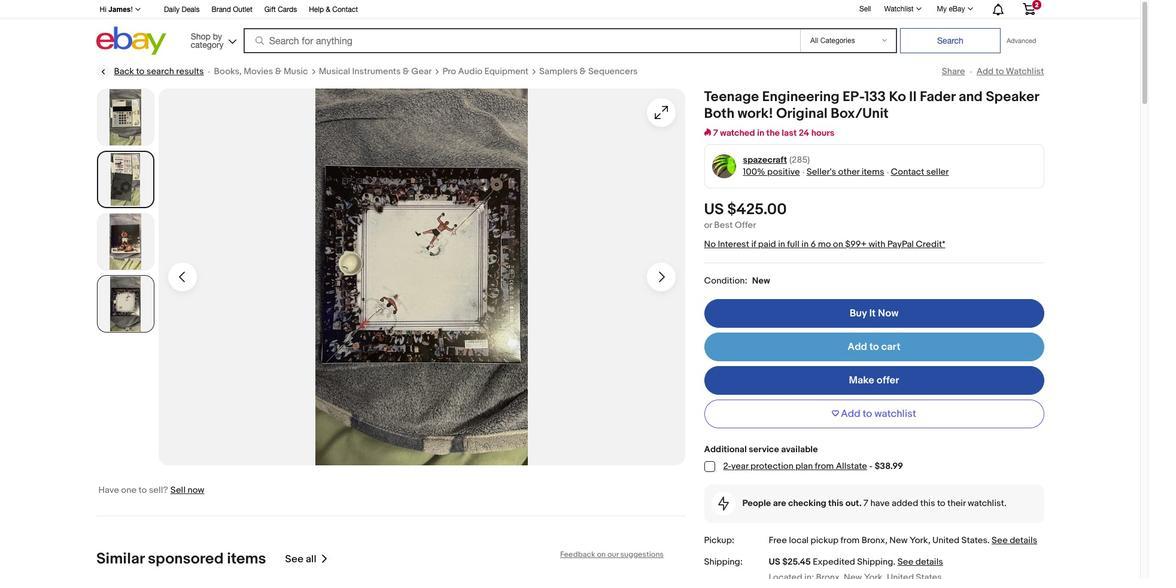 Task type: locate. For each thing, give the bounding box(es) containing it.
paypal
[[888, 239, 914, 250]]

in left full
[[778, 239, 785, 250]]

additional
[[704, 444, 747, 455]]

1 horizontal spatial .
[[988, 535, 990, 546]]

None submit
[[900, 28, 1001, 53]]

this right added
[[920, 498, 935, 509]]

2 this from the left
[[920, 498, 935, 509]]

0 horizontal spatial items
[[227, 550, 266, 569]]

new right condition:
[[752, 275, 770, 287]]

in left the
[[757, 127, 765, 139]]

to up speaker
[[996, 66, 1004, 77]]

picture 3 of 4 image
[[97, 214, 154, 270]]

0 vertical spatial add
[[977, 66, 994, 77]]

make
[[849, 375, 875, 387]]

samplers & sequencers
[[539, 66, 638, 77]]

1 vertical spatial us
[[769, 557, 780, 568]]

133
[[865, 89, 886, 105]]

items for similar sponsored items
[[227, 550, 266, 569]]

. down free local pickup from bronx, new york, united states . see details
[[893, 557, 896, 568]]

us inside 'us $425.00 or best offer'
[[704, 201, 724, 219]]

add up "and"
[[977, 66, 994, 77]]

2 horizontal spatial in
[[802, 239, 809, 250]]

1 vertical spatial watchlist
[[1006, 66, 1044, 77]]

0 vertical spatial sell
[[859, 5, 871, 13]]

0 vertical spatial .
[[988, 535, 990, 546]]

gear
[[411, 66, 432, 77]]

to left watchlist
[[863, 408, 872, 420]]

deals
[[182, 5, 200, 14]]

paid
[[758, 239, 776, 250]]

0 horizontal spatial see
[[285, 553, 303, 565]]

other
[[838, 166, 860, 178]]

on left our at the right of the page
[[597, 550, 606, 560]]

from right 'plan'
[[815, 461, 834, 472]]

similar sponsored items
[[96, 550, 266, 569]]

& right samplers
[[580, 66, 586, 77]]

1 horizontal spatial new
[[890, 535, 908, 546]]

watchlist up speaker
[[1006, 66, 1044, 77]]

items right other
[[862, 166, 884, 178]]

details right states
[[1010, 535, 1037, 546]]

watchlist.
[[968, 498, 1007, 509]]

books, movies & music
[[214, 66, 308, 77]]

on right mo
[[833, 239, 843, 250]]

0 vertical spatial watchlist
[[884, 5, 914, 13]]

spazecraft image
[[712, 154, 736, 179]]

add to cart link
[[704, 333, 1044, 362]]

and
[[959, 89, 983, 105]]

1 horizontal spatial see details link
[[992, 535, 1037, 546]]

if
[[751, 239, 756, 250]]

in
[[757, 127, 765, 139], [778, 239, 785, 250], [802, 239, 809, 250]]

add down make at right bottom
[[841, 408, 861, 420]]

teenage
[[704, 89, 759, 105]]

see down free local pickup from bronx, new york, united states . see details
[[898, 557, 914, 568]]

add to watchlist button
[[704, 400, 1044, 429]]

hi james !
[[100, 5, 133, 14]]

year
[[731, 461, 749, 472]]

1 horizontal spatial on
[[833, 239, 843, 250]]

0 horizontal spatial from
[[815, 461, 834, 472]]

0 horizontal spatial .
[[893, 557, 896, 568]]

0 vertical spatial new
[[752, 275, 770, 287]]

details down york, in the right of the page
[[916, 557, 943, 568]]

contact left seller at the top of page
[[891, 166, 924, 178]]

bronx,
[[862, 535, 888, 546]]

advanced
[[1007, 37, 1036, 44]]

to for search
[[136, 66, 144, 77]]

see
[[992, 535, 1008, 546], [285, 553, 303, 565], [898, 557, 914, 568]]

outlet
[[233, 5, 252, 14]]

1 horizontal spatial items
[[862, 166, 884, 178]]

picture 4 of 4 image
[[97, 276, 154, 332]]

help & contact
[[309, 5, 358, 14]]

shipping:
[[704, 557, 743, 568]]

my
[[937, 5, 947, 13]]

gift cards
[[264, 5, 297, 14]]

contact seller link
[[891, 166, 949, 178]]

shop by category banner
[[93, 0, 1044, 58]]

musical
[[319, 66, 350, 77]]

musical instruments & gear
[[319, 66, 432, 77]]

1 vertical spatial contact
[[891, 166, 924, 178]]

people
[[743, 498, 771, 509]]

to for watchlist
[[996, 66, 1004, 77]]

add inside button
[[841, 408, 861, 420]]

2 vertical spatial add
[[841, 408, 861, 420]]

us for $25.45
[[769, 557, 780, 568]]

1 horizontal spatial contact
[[891, 166, 924, 178]]

see right states
[[992, 535, 1008, 546]]

see details link right states
[[992, 535, 1037, 546]]

0 horizontal spatial see details link
[[898, 557, 943, 568]]

account navigation
[[93, 0, 1044, 19]]

new left york, in the right of the page
[[890, 535, 908, 546]]

items left see all text box
[[227, 550, 266, 569]]

0 vertical spatial from
[[815, 461, 834, 472]]

0 horizontal spatial contact
[[332, 5, 358, 14]]

0 horizontal spatial sell
[[170, 485, 186, 496]]

this left out.
[[828, 498, 844, 509]]

& right help
[[326, 5, 330, 14]]

buy
[[850, 308, 867, 320]]

0 vertical spatial us
[[704, 201, 724, 219]]

books, movies & music link
[[214, 66, 308, 78]]

2 horizontal spatial see
[[992, 535, 1008, 546]]

original
[[776, 105, 828, 122]]

see left all
[[285, 553, 303, 565]]

100% positive link
[[743, 166, 800, 178]]

pickup
[[811, 535, 839, 546]]

sell left watchlist link
[[859, 5, 871, 13]]

-
[[869, 461, 873, 472]]

out.
[[846, 498, 862, 509]]

new
[[752, 275, 770, 287], [890, 535, 908, 546]]

0 vertical spatial details
[[1010, 535, 1037, 546]]

my ebay
[[937, 5, 965, 13]]

0 horizontal spatial on
[[597, 550, 606, 560]]

from left bronx,
[[841, 535, 860, 546]]

see details link down york, in the right of the page
[[898, 557, 943, 568]]

sell?
[[149, 485, 168, 496]]

7 watched in the last 24 hours
[[713, 127, 835, 139]]

1 horizontal spatial sell
[[859, 5, 871, 13]]

1 horizontal spatial this
[[920, 498, 935, 509]]

instruments
[[352, 66, 401, 77]]

sell now link
[[170, 485, 204, 496]]

0 horizontal spatial new
[[752, 275, 770, 287]]

similar
[[96, 550, 144, 569]]

buy it now link
[[704, 299, 1044, 328]]

add to watchlist link
[[977, 66, 1044, 77]]

our
[[607, 550, 618, 560]]

0 vertical spatial contact
[[332, 5, 358, 14]]

it
[[869, 308, 876, 320]]

7 right out.
[[864, 498, 869, 509]]

0 vertical spatial on
[[833, 239, 843, 250]]

suggestions
[[620, 550, 664, 560]]

back
[[114, 66, 134, 77]]

available
[[781, 444, 818, 455]]

brand outlet
[[212, 5, 252, 14]]

add for add to cart
[[848, 341, 867, 353]]

fader
[[920, 89, 956, 105]]

sell link
[[854, 5, 877, 13]]

0 horizontal spatial us
[[704, 201, 724, 219]]

to for cart
[[870, 341, 879, 353]]

7 down both
[[713, 127, 718, 139]]

sell left now at the bottom
[[170, 485, 186, 496]]

0 horizontal spatial 7
[[713, 127, 718, 139]]

1 vertical spatial details
[[916, 557, 943, 568]]

none submit inside shop by category banner
[[900, 28, 1001, 53]]

picture 1 of 4 image
[[97, 89, 154, 145]]

make offer
[[849, 375, 899, 387]]

full
[[787, 239, 800, 250]]

1 horizontal spatial from
[[841, 535, 860, 546]]

1 vertical spatial 7
[[864, 498, 869, 509]]

daily deals link
[[164, 4, 200, 17]]

1 horizontal spatial 7
[[864, 498, 869, 509]]

share button
[[942, 66, 965, 77]]

0 vertical spatial 7
[[713, 127, 718, 139]]

have
[[871, 498, 890, 509]]

0 vertical spatial items
[[862, 166, 884, 178]]

0 horizontal spatial this
[[828, 498, 844, 509]]

contact right help
[[332, 5, 358, 14]]

offer
[[735, 220, 756, 231]]

us down free
[[769, 557, 780, 568]]

books,
[[214, 66, 242, 77]]

in left the 6
[[802, 239, 809, 250]]

advanced link
[[1001, 29, 1042, 53]]

the
[[767, 127, 780, 139]]

feedback on our suggestions link
[[560, 550, 664, 560]]

sell inside account navigation
[[859, 5, 871, 13]]

to left cart at bottom right
[[870, 341, 879, 353]]

1 vertical spatial add
[[848, 341, 867, 353]]

have
[[98, 485, 119, 496]]

add for add to watchlist
[[841, 408, 861, 420]]

their
[[948, 498, 966, 509]]

see all link
[[285, 550, 328, 569]]

. down watchlist.
[[988, 535, 990, 546]]

daily deals
[[164, 5, 200, 14]]

1 horizontal spatial us
[[769, 557, 780, 568]]

to
[[136, 66, 144, 77], [996, 66, 1004, 77], [870, 341, 879, 353], [863, 408, 872, 420], [139, 485, 147, 496], [937, 498, 946, 509]]

add to watchlist
[[977, 66, 1044, 77]]

1 vertical spatial from
[[841, 535, 860, 546]]

1 vertical spatial new
[[890, 535, 908, 546]]

pickup:
[[704, 535, 735, 546]]

to inside button
[[863, 408, 872, 420]]

0 horizontal spatial details
[[916, 557, 943, 568]]

add left cart at bottom right
[[848, 341, 867, 353]]

1 vertical spatial on
[[597, 550, 606, 560]]

1 horizontal spatial details
[[1010, 535, 1037, 546]]

watchlist right sell link
[[884, 5, 914, 13]]

1 vertical spatial items
[[227, 550, 266, 569]]

0 horizontal spatial watchlist
[[884, 5, 914, 13]]

pro
[[443, 66, 456, 77]]

to right back
[[136, 66, 144, 77]]

us up or
[[704, 201, 724, 219]]

york,
[[910, 535, 931, 546]]



Task type: describe. For each thing, give the bounding box(es) containing it.
help & contact link
[[309, 4, 358, 17]]

ko
[[889, 89, 906, 105]]

expedited shipping . see details
[[813, 557, 943, 568]]

now
[[188, 485, 204, 496]]

items for seller's other items
[[862, 166, 884, 178]]

picture 2 of 4 image
[[98, 152, 153, 207]]

100%
[[743, 166, 765, 178]]

teenage engineering ep-133 ko ii fader and speaker both work! original box/unit - picture 4 of 4 image
[[158, 89, 685, 466]]

last
[[782, 127, 797, 139]]

watchlist link
[[878, 2, 927, 16]]

feedback
[[560, 550, 595, 560]]

equipment
[[485, 66, 529, 77]]

seller's other items link
[[807, 166, 884, 178]]

seller
[[926, 166, 949, 178]]

& left the music
[[275, 66, 282, 77]]

to left their
[[937, 498, 946, 509]]

search
[[146, 66, 174, 77]]

brand outlet link
[[212, 4, 252, 17]]

$38.99
[[875, 461, 903, 472]]

shop by category
[[191, 31, 224, 49]]

(285)
[[790, 154, 810, 166]]

1 vertical spatial see details link
[[898, 557, 943, 568]]

allstate
[[836, 461, 867, 472]]

help
[[309, 5, 324, 14]]

teenage engineering ep-133 ko ii fader and speaker both work! original box/unit
[[704, 89, 1039, 122]]

hours
[[811, 127, 835, 139]]

!
[[131, 5, 133, 14]]

category
[[191, 40, 224, 49]]

both
[[704, 105, 735, 122]]

united
[[933, 535, 960, 546]]

protection
[[751, 461, 794, 472]]

speaker
[[986, 89, 1039, 105]]

brand
[[212, 5, 231, 14]]

us $25.45
[[769, 557, 811, 568]]

spazecraft
[[743, 154, 787, 166]]

add to cart
[[848, 341, 901, 353]]

seller's
[[807, 166, 836, 178]]

1 horizontal spatial in
[[778, 239, 785, 250]]

100% positive
[[743, 166, 800, 178]]

& inside account navigation
[[326, 5, 330, 14]]

make offer link
[[704, 366, 1044, 395]]

are
[[773, 498, 786, 509]]

mo
[[818, 239, 831, 250]]

one
[[121, 485, 137, 496]]

shop by category button
[[185, 27, 239, 52]]

ii
[[909, 89, 917, 105]]

checking
[[788, 498, 826, 509]]

1 vertical spatial sell
[[170, 485, 186, 496]]

$425.00
[[727, 201, 787, 219]]

0 horizontal spatial in
[[757, 127, 765, 139]]

shipping
[[857, 557, 893, 568]]

us $425.00 or best offer
[[704, 201, 787, 231]]

engineering
[[762, 89, 840, 105]]

interest
[[718, 239, 749, 250]]

to right one
[[139, 485, 147, 496]]

free local pickup from bronx, new york, united states . see details
[[769, 535, 1037, 546]]

positive
[[767, 166, 800, 178]]

contact seller
[[891, 166, 949, 178]]

my ebay link
[[931, 2, 978, 16]]

6
[[811, 239, 816, 250]]

2-year protection plan from allstate - $38.99
[[723, 461, 903, 472]]

people are checking this out. 7 have added this to their watchlist.
[[743, 498, 1007, 509]]

$99+
[[845, 239, 867, 250]]

ep-
[[843, 89, 865, 105]]

seller's other items
[[807, 166, 884, 178]]

Search for anything text field
[[245, 29, 798, 52]]

james
[[108, 5, 131, 14]]

1 vertical spatial .
[[893, 557, 896, 568]]

1 horizontal spatial watchlist
[[1006, 66, 1044, 77]]

See all text field
[[285, 553, 316, 565]]

buy it now
[[850, 308, 899, 320]]

0 vertical spatial see details link
[[992, 535, 1037, 546]]

musical instruments & gear link
[[319, 66, 432, 78]]

have one to sell? sell now
[[98, 485, 204, 496]]

hi
[[100, 5, 106, 14]]

with details__icon image
[[718, 497, 729, 511]]

& left gear
[[403, 66, 409, 77]]

states
[[962, 535, 988, 546]]

watchlist
[[875, 408, 916, 420]]

to for watchlist
[[863, 408, 872, 420]]

1 horizontal spatial see
[[898, 557, 914, 568]]

samplers & sequencers link
[[539, 66, 638, 78]]

1 this from the left
[[828, 498, 844, 509]]

$25.45
[[782, 557, 811, 568]]

sponsored
[[148, 550, 223, 569]]

2
[[1035, 1, 1039, 8]]

cards
[[278, 5, 297, 14]]

us for $425.00
[[704, 201, 724, 219]]

gift
[[264, 5, 276, 14]]

local
[[789, 535, 809, 546]]

free
[[769, 535, 787, 546]]

watchlist inside watchlist link
[[884, 5, 914, 13]]

contact inside "help & contact" link
[[332, 5, 358, 14]]

daily
[[164, 5, 180, 14]]

best
[[714, 220, 733, 231]]

audio
[[458, 66, 483, 77]]

no interest if paid in full in 6 mo on $99+ with paypal credit* link
[[704, 239, 946, 250]]

add for add to watchlist
[[977, 66, 994, 77]]

credit*
[[916, 239, 946, 250]]

with
[[869, 239, 886, 250]]

movies
[[244, 66, 273, 77]]

additional service available
[[704, 444, 818, 455]]

condition: new
[[704, 275, 770, 287]]

back to search results link
[[96, 65, 204, 79]]



Task type: vqa. For each thing, say whether or not it's contained in the screenshot.
Sell to the right
yes



